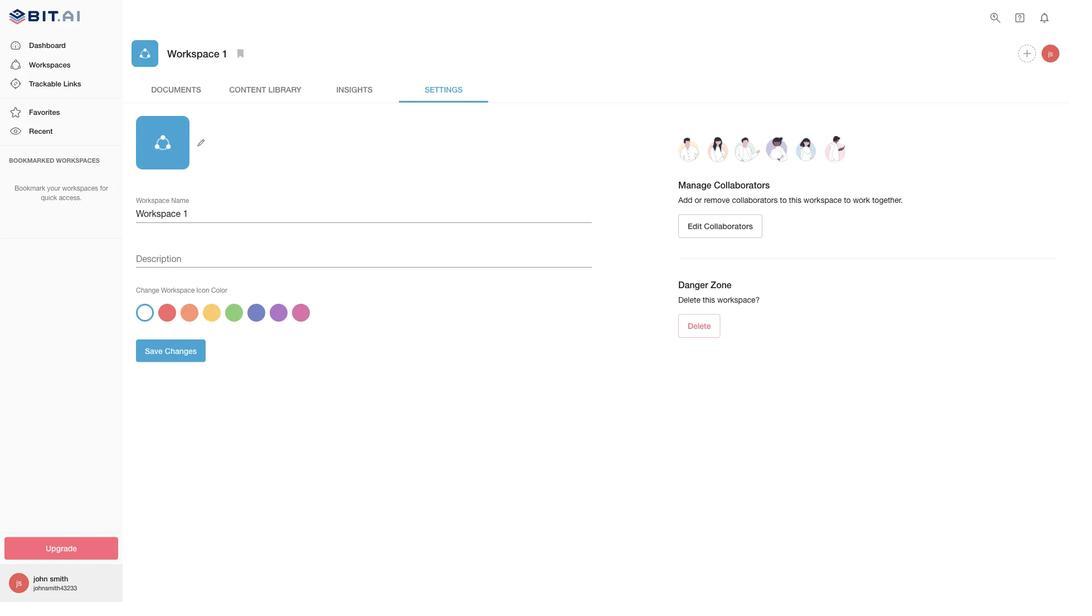 Task type: locate. For each thing, give the bounding box(es) containing it.
0 vertical spatial workspace
[[167, 47, 220, 59]]

0 vertical spatial js
[[1049, 50, 1054, 57]]

0 vertical spatial delete
[[679, 295, 701, 305]]

workspaces
[[29, 60, 71, 69]]

collaborators for manage
[[714, 180, 770, 190]]

workspace
[[804, 195, 842, 205]]

manage collaborators add or remove collaborators to this workspace to work together.
[[679, 180, 903, 205]]

this
[[789, 195, 802, 205], [703, 295, 716, 305]]

icon
[[197, 286, 209, 294]]

this left workspace at right
[[789, 195, 802, 205]]

1 horizontal spatial this
[[789, 195, 802, 205]]

collaborators for edit
[[704, 222, 753, 231]]

collaborators
[[732, 195, 778, 205]]

js
[[1049, 50, 1054, 57], [16, 579, 22, 588]]

workspace left name
[[136, 196, 170, 204]]

1 to from the left
[[780, 195, 787, 205]]

johnsmith43233
[[33, 585, 77, 592]]

edit collaborators
[[688, 222, 753, 231]]

upgrade
[[46, 544, 77, 553]]

1 vertical spatial this
[[703, 295, 716, 305]]

collaborators inside button
[[704, 222, 753, 231]]

recent button
[[0, 122, 123, 141]]

collaborators down "remove"
[[704, 222, 753, 231]]

or
[[695, 195, 702, 205]]

links
[[63, 79, 81, 88]]

delete
[[679, 295, 701, 305], [688, 322, 711, 331]]

1
[[222, 47, 228, 59]]

1 horizontal spatial js
[[1049, 50, 1054, 57]]

bookmark
[[15, 184, 45, 192]]

workspaces
[[56, 157, 100, 164]]

danger
[[679, 280, 709, 290]]

bookmarked workspaces
[[9, 157, 100, 164]]

changes
[[165, 346, 197, 355]]

insights
[[337, 85, 373, 94]]

content library link
[[221, 76, 310, 103]]

insights link
[[310, 76, 399, 103]]

library
[[268, 85, 302, 94]]

1 vertical spatial js
[[16, 579, 22, 588]]

documents
[[151, 85, 201, 94]]

0 horizontal spatial to
[[780, 195, 787, 205]]

documents link
[[132, 76, 221, 103]]

1 vertical spatial workspace
[[136, 196, 170, 204]]

add
[[679, 195, 693, 205]]

collaborators up collaborators
[[714, 180, 770, 190]]

color
[[211, 286, 228, 294]]

0 vertical spatial collaborators
[[714, 180, 770, 190]]

delete down danger on the top of page
[[679, 295, 701, 305]]

favorites
[[29, 108, 60, 116]]

change
[[136, 286, 159, 294]]

1 horizontal spatial to
[[844, 195, 851, 205]]

Workspace Name text field
[[136, 205, 592, 223]]

content library
[[229, 85, 302, 94]]

dashboard
[[29, 41, 66, 50]]

collaborators inside manage collaborators add or remove collaborators to this workspace to work together.
[[714, 180, 770, 190]]

delete down danger zone delete this workspace? on the right of the page
[[688, 322, 711, 331]]

access.
[[59, 194, 82, 202]]

workspace left 1
[[167, 47, 220, 59]]

workspace
[[167, 47, 220, 59], [136, 196, 170, 204], [161, 286, 195, 294]]

1 vertical spatial collaborators
[[704, 222, 753, 231]]

to left work
[[844, 195, 851, 205]]

0 vertical spatial this
[[789, 195, 802, 205]]

1 vertical spatial delete
[[688, 322, 711, 331]]

work
[[853, 195, 871, 205]]

to right collaborators
[[780, 195, 787, 205]]

0 horizontal spatial js
[[16, 579, 22, 588]]

settings link
[[399, 76, 488, 103]]

change workspace icon color
[[136, 286, 228, 294]]

name
[[171, 196, 189, 204]]

danger zone delete this workspace?
[[679, 280, 760, 305]]

workspaces
[[62, 184, 98, 192]]

this down zone
[[703, 295, 716, 305]]

js inside js button
[[1049, 50, 1054, 57]]

collaborators
[[714, 180, 770, 190], [704, 222, 753, 231]]

to
[[780, 195, 787, 205], [844, 195, 851, 205]]

0 horizontal spatial this
[[703, 295, 716, 305]]

bookmark your workspaces for quick access.
[[15, 184, 108, 202]]

workspace for workspace 1
[[167, 47, 220, 59]]

upgrade button
[[4, 537, 118, 560]]

for
[[100, 184, 108, 192]]

tab list
[[132, 76, 1062, 103]]

workspace left icon
[[161, 286, 195, 294]]

save
[[145, 346, 163, 355]]



Task type: describe. For each thing, give the bounding box(es) containing it.
save changes button
[[136, 339, 206, 362]]

quick
[[41, 194, 57, 202]]

your
[[47, 184, 60, 192]]

together.
[[873, 195, 903, 205]]

delete inside button
[[688, 322, 711, 331]]

john
[[33, 574, 48, 583]]

dashboard button
[[0, 36, 123, 55]]

trackable
[[29, 79, 61, 88]]

john smith johnsmith43233
[[33, 574, 77, 592]]

workspaces button
[[0, 55, 123, 74]]

2 vertical spatial workspace
[[161, 286, 195, 294]]

trackable links
[[29, 79, 81, 88]]

Workspace Description text field
[[136, 250, 592, 268]]

workspace 1
[[167, 47, 228, 59]]

recent
[[29, 127, 53, 135]]

2 to from the left
[[844, 195, 851, 205]]

trackable links button
[[0, 74, 123, 93]]

bookmarked
[[9, 157, 54, 164]]

zone
[[711, 280, 732, 290]]

remove
[[704, 195, 730, 205]]

workspace name
[[136, 196, 189, 204]]

tab list containing documents
[[132, 76, 1062, 103]]

save changes
[[145, 346, 197, 355]]

settings
[[425, 85, 463, 94]]

this inside danger zone delete this workspace?
[[703, 295, 716, 305]]

this inside manage collaborators add or remove collaborators to this workspace to work together.
[[789, 195, 802, 205]]

smith
[[50, 574, 68, 583]]

delete button
[[679, 314, 721, 338]]

bookmark image
[[234, 47, 247, 60]]

edit
[[688, 222, 702, 231]]

js button
[[1041, 43, 1062, 64]]

favorites button
[[0, 103, 123, 122]]

content
[[229, 85, 266, 94]]

workspace?
[[718, 295, 760, 305]]

delete inside danger zone delete this workspace?
[[679, 295, 701, 305]]

workspace for workspace name
[[136, 196, 170, 204]]

edit collaborators button
[[679, 214, 763, 238]]

manage
[[679, 180, 712, 190]]



Task type: vqa. For each thing, say whether or not it's contained in the screenshot.
details
no



